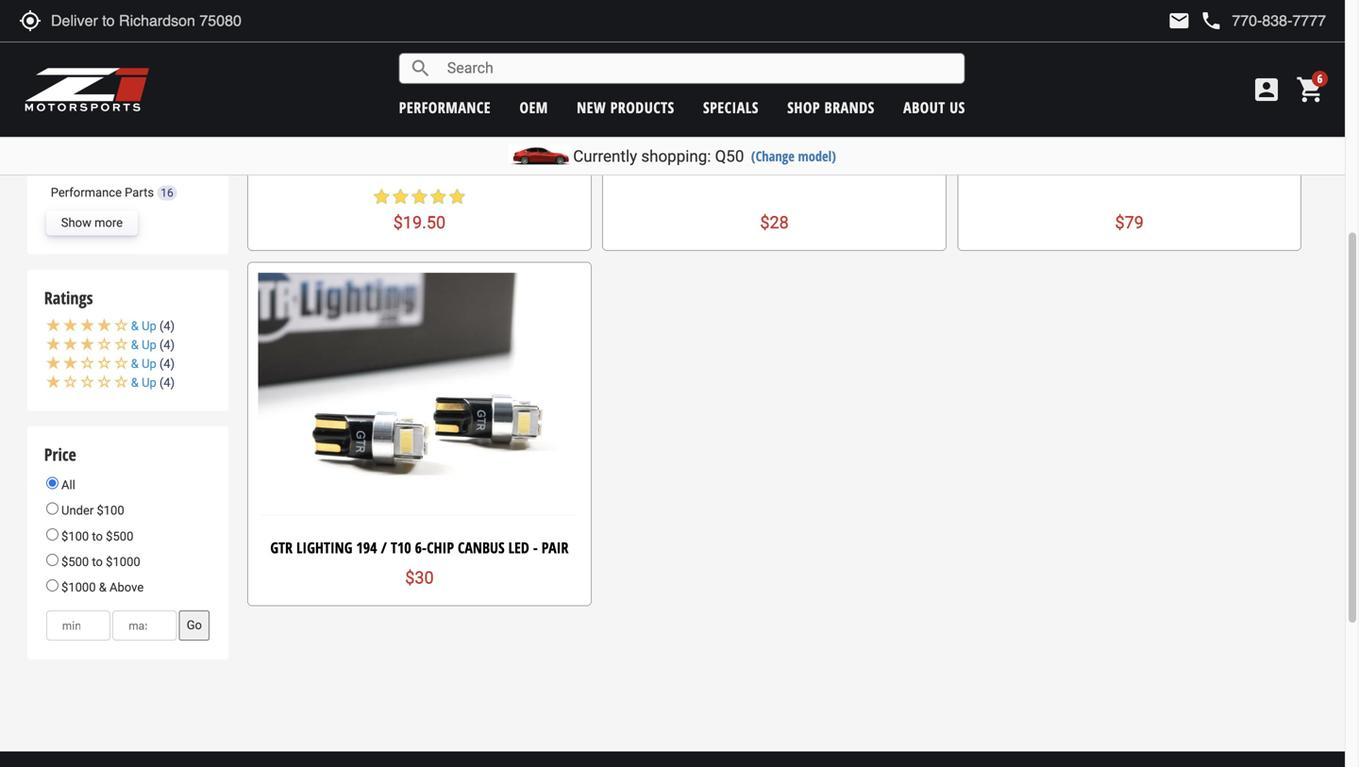 Task type: vqa. For each thing, say whether or not it's contained in the screenshot.
Z1 inside the 'Z1 Q50 / Q60 Rear Differential Brace star star star star star_half (34) $199.99'
no



Task type: describe. For each thing, give the bounding box(es) containing it.
$28
[[760, 213, 789, 233]]

show more for second the show more button from the top of the page
[[61, 216, 123, 230]]

led right armor
[[1199, 156, 1220, 176]]

gtr lighting 194 / t10 carbine led - pair
[[645, 156, 904, 176]]

shopping:
[[641, 147, 711, 166]]

gtr lighting 194 / t10 6-chip canbus led - pair
[[270, 537, 569, 558]]

t10 for 6-
[[391, 537, 411, 558]]

shop brands
[[787, 97, 875, 118]]

lighting for gtr lighting 194 / t10 low-profile led - pair
[[302, 156, 358, 176]]

phone link
[[1200, 9, 1326, 32]]

performance link
[[399, 97, 491, 118]]

gtr for gtr lighting 7440/7443 armor led - pair
[[1000, 156, 1022, 176]]

1 4 from the top
[[164, 319, 170, 333]]

2 show more button from the top
[[46, 211, 138, 236]]

nissan 350z z33 2003 2004 2005 2006 2007 2008 2009 vq35de 3.5l revup rev up vq35hr nismo z1 motorsports image
[[67, 44, 142, 69]]

1 up from the top
[[142, 319, 157, 333]]

account_box link
[[1247, 75, 1287, 105]]

account_box
[[1252, 75, 1282, 105]]

max number field
[[113, 611, 177, 641]]

$1000 & above
[[58, 580, 144, 595]]

t10 for low-
[[396, 156, 417, 176]]

$30
[[405, 568, 434, 588]]

/ for 6-
[[381, 537, 387, 558]]

performance
[[399, 97, 491, 118]]

products
[[610, 97, 675, 118]]

price
[[44, 443, 76, 466]]

currently shopping: q50 (change model)
[[573, 147, 836, 166]]

2 4 from the top
[[164, 338, 170, 352]]

- right profile at left
[[528, 156, 532, 176]]

oem link
[[520, 97, 548, 118]]

currently
[[573, 147, 637, 166]]

$79
[[1115, 213, 1144, 233]]

mail phone
[[1168, 9, 1223, 32]]

4 & up 4 from the top
[[131, 376, 170, 390]]

led right profile at left
[[503, 156, 524, 176]]

to for $100
[[92, 529, 103, 544]]

go
[[187, 618, 202, 633]]

/ for low-
[[386, 156, 392, 176]]

2 up from the top
[[142, 338, 157, 352]]

0 vertical spatial $1000
[[106, 555, 140, 569]]

led right the canbus
[[508, 537, 529, 558]]

- right model)
[[869, 156, 873, 176]]

2 & up 4 from the top
[[131, 338, 170, 352]]

$19.50
[[393, 213, 446, 233]]

above
[[110, 580, 144, 595]]

new products
[[577, 97, 675, 118]]

gtr for gtr lighting 194 / t10 low-profile led - pair
[[276, 156, 298, 176]]

1 star from the left
[[372, 187, 391, 206]]

4 4 from the top
[[164, 376, 170, 390]]

new
[[577, 97, 606, 118]]

6-
[[415, 537, 427, 558]]

us
[[950, 97, 965, 118]]

gtr for gtr lighting 194 / t10 carbine led - pair
[[645, 156, 667, 176]]

0 horizontal spatial $100
[[61, 529, 89, 544]]

to for $500
[[92, 555, 103, 569]]

2 star from the left
[[391, 187, 410, 206]]

under
[[61, 504, 94, 518]]

lighting for gtr lighting 7440/7443 armor led - pair
[[1026, 156, 1082, 176]]

mail
[[1168, 9, 1191, 32]]

1 show more button from the top
[[46, 78, 138, 103]]

show for 2nd the show more button from the bottom
[[61, 83, 91, 97]]

3 4 from the top
[[164, 357, 170, 371]]

shop
[[787, 97, 820, 118]]

4 star from the left
[[429, 187, 448, 206]]

search
[[409, 57, 432, 80]]

(change model) link
[[751, 147, 836, 165]]

about
[[903, 97, 946, 118]]

pair down the about
[[877, 156, 904, 176]]

carbine
[[790, 156, 840, 176]]

0 horizontal spatial $500
[[61, 555, 89, 569]]

r35
[[147, 20, 168, 34]]



Task type: locate. For each thing, give the bounding box(es) containing it.
None checkbox
[[46, 21, 62, 37]]

led right model)
[[844, 156, 865, 176]]

pair
[[536, 156, 563, 176], [877, 156, 904, 176], [1232, 156, 1259, 176], [542, 537, 569, 558]]

$500 down $100 to $500
[[61, 555, 89, 569]]

show more
[[61, 83, 123, 97], [61, 216, 123, 230]]

q50
[[715, 147, 744, 166]]

brands
[[825, 97, 875, 118]]

0 horizontal spatial $1000
[[61, 580, 96, 595]]

4
[[164, 319, 170, 333], [164, 338, 170, 352], [164, 357, 170, 371], [164, 376, 170, 390]]

gtr lighting 194 / t10 low-profile led - pair
[[276, 156, 563, 176]]

show more button down nissan 350z z33 2003 2004 2005 2006 2007 2008 2009 vq35de 3.5l revup rev up vq35hr nismo z1 motorsports 'image'
[[46, 78, 138, 103]]

ratings
[[44, 286, 93, 309]]

pair left currently
[[536, 156, 563, 176]]

0 vertical spatial $100
[[97, 504, 124, 518]]

1 more from the top
[[94, 83, 123, 97]]

1 to from the top
[[92, 529, 103, 544]]

2 to from the top
[[92, 555, 103, 569]]

specials link
[[703, 97, 759, 118]]

& up 4
[[131, 319, 170, 333], [131, 338, 170, 352], [131, 357, 170, 371], [131, 376, 170, 390]]

0 vertical spatial more
[[94, 83, 123, 97]]

1 show more from the top
[[61, 83, 123, 97]]

1 vertical spatial $1000
[[61, 580, 96, 595]]

(change
[[751, 147, 795, 165]]

phone
[[1200, 9, 1223, 32]]

1 vertical spatial more
[[94, 216, 123, 230]]

lighting for gtr lighting 194 / t10 6-chip canbus led - pair
[[296, 537, 352, 558]]

1 vertical spatial show
[[61, 216, 91, 230]]

show more button
[[46, 78, 138, 103], [46, 211, 138, 236]]

/ left low-
[[386, 156, 392, 176]]

armor
[[1151, 156, 1195, 176]]

Search search field
[[432, 54, 965, 83]]

0 vertical spatial show more button
[[46, 78, 138, 103]]

1 show from the top
[[61, 83, 91, 97]]

None radio
[[46, 554, 58, 566], [46, 580, 58, 592], [46, 554, 58, 566], [46, 580, 58, 592]]

show for second the show more button from the top of the page
[[61, 216, 91, 230]]

2 show more from the top
[[61, 216, 123, 230]]

show more button down performance
[[46, 211, 138, 236]]

gtr lighting 7440/7443 armor led - pair
[[1000, 156, 1259, 176]]

about us
[[903, 97, 965, 118]]

/ left the "6-"
[[381, 537, 387, 558]]

$500 to $1000
[[58, 555, 140, 569]]

/ for carbine
[[755, 156, 762, 176]]

shop brands link
[[787, 97, 875, 118]]

$1000
[[106, 555, 140, 569], [61, 580, 96, 595]]

my_location
[[19, 9, 42, 32]]

go button
[[179, 611, 210, 641]]

0 vertical spatial show
[[61, 83, 91, 97]]

1 horizontal spatial $1000
[[106, 555, 140, 569]]

194
[[362, 156, 383, 176], [731, 156, 752, 176], [356, 537, 377, 558]]

lighting
[[302, 156, 358, 176], [671, 156, 727, 176], [1026, 156, 1082, 176], [296, 537, 352, 558]]

show more down performance
[[61, 216, 123, 230]]

show down performance
[[61, 216, 91, 230]]

more down nissan 350z z33 2003 2004 2005 2006 2007 2008 2009 vq35de 3.5l revup rev up vq35hr nismo z1 motorsports 'image'
[[94, 83, 123, 97]]

under  $100
[[58, 504, 124, 518]]

4 up from the top
[[142, 376, 157, 390]]

1 & up 4 from the top
[[131, 319, 170, 333]]

star star star star star $19.50
[[372, 187, 467, 233]]

t10 for carbine
[[765, 156, 786, 176]]

gtr for gtr lighting 194 / t10 6-chip canbus led - pair
[[270, 537, 293, 558]]

show more down nissan 350z z33 2003 2004 2005 2006 2007 2008 2009 vq35de 3.5l revup rev up vq35hr nismo z1 motorsports 'image'
[[61, 83, 123, 97]]

1 vertical spatial $100
[[61, 529, 89, 544]]

star
[[372, 187, 391, 206], [391, 187, 410, 206], [410, 187, 429, 206], [429, 187, 448, 206], [448, 187, 467, 206]]

show down nissan 350z z33 2003 2004 2005 2006 2007 2008 2009 vq35de 3.5l revup rev up vq35hr nismo z1 motorsports 'image'
[[61, 83, 91, 97]]

performance
[[51, 185, 122, 200]]

1 horizontal spatial $500
[[106, 529, 133, 544]]

2 show from the top
[[61, 216, 91, 230]]

-
[[528, 156, 532, 176], [869, 156, 873, 176], [1224, 156, 1229, 176], [533, 537, 538, 558]]

to
[[92, 529, 103, 544], [92, 555, 103, 569]]

7440/7443
[[1086, 156, 1148, 176]]

- right armor
[[1224, 156, 1229, 176]]

1 horizontal spatial $100
[[97, 504, 124, 518]]

0 vertical spatial to
[[92, 529, 103, 544]]

194 for 6-
[[356, 537, 377, 558]]

shopping_cart link
[[1291, 75, 1326, 105]]

3 star from the left
[[410, 187, 429, 206]]

$500 up the $500 to $1000
[[106, 529, 133, 544]]

min number field
[[46, 611, 111, 641]]

gtr
[[276, 156, 298, 176], [645, 156, 667, 176], [1000, 156, 1022, 176], [270, 537, 293, 558]]

new products link
[[577, 97, 675, 118]]

pair right the canbus
[[542, 537, 569, 558]]

to down $100 to $500
[[92, 555, 103, 569]]

None radio
[[46, 477, 58, 490], [46, 503, 58, 515], [46, 528, 58, 541], [46, 477, 58, 490], [46, 503, 58, 515], [46, 528, 58, 541]]

t10 left the carbine
[[765, 156, 786, 176]]

1 vertical spatial show more button
[[46, 211, 138, 236]]

category
[[44, 154, 103, 177]]

t10 left low-
[[396, 156, 417, 176]]

t10
[[396, 156, 417, 176], [765, 156, 786, 176], [391, 537, 411, 558]]

1 vertical spatial $500
[[61, 555, 89, 569]]

mail link
[[1168, 9, 1191, 32]]

more down the performance parts 16
[[94, 216, 123, 230]]

parts
[[125, 185, 154, 200]]

22
[[182, 21, 194, 34]]

$100 down under in the bottom left of the page
[[61, 529, 89, 544]]

low-
[[420, 156, 452, 176]]

show more for 2nd the show more button from the bottom
[[61, 83, 123, 97]]

$1000 up above
[[106, 555, 140, 569]]

16
[[161, 186, 173, 200]]

specials
[[703, 97, 759, 118]]

all
[[58, 478, 75, 492]]

lighting for gtr lighting 194 / t10 carbine led - pair
[[671, 156, 727, 176]]

oem
[[520, 97, 548, 118]]

0 vertical spatial show more
[[61, 83, 123, 97]]

5 star from the left
[[448, 187, 467, 206]]

about us link
[[903, 97, 965, 118]]

1 vertical spatial show more
[[61, 216, 123, 230]]

model)
[[798, 147, 836, 165]]

up
[[142, 319, 157, 333], [142, 338, 157, 352], [142, 357, 157, 371], [142, 376, 157, 390]]

1 vertical spatial to
[[92, 555, 103, 569]]

more
[[94, 83, 123, 97], [94, 216, 123, 230]]

194 for carbine
[[731, 156, 752, 176]]

194 for low-
[[362, 156, 383, 176]]

more for 2nd the show more button from the bottom
[[94, 83, 123, 97]]

2 more from the top
[[94, 216, 123, 230]]

chip
[[427, 537, 454, 558]]

- right the canbus
[[533, 537, 538, 558]]

performance parts 16
[[51, 185, 173, 200]]

3 & up 4 from the top
[[131, 357, 170, 371]]

$100 to $500
[[58, 529, 133, 544]]

&
[[131, 319, 139, 333], [131, 338, 139, 352], [131, 357, 139, 371], [131, 376, 139, 390], [99, 580, 107, 595]]

3 up from the top
[[142, 357, 157, 371]]

/ right q50
[[755, 156, 762, 176]]

z1 motorsports logo image
[[24, 66, 151, 113]]

to up the $500 to $1000
[[92, 529, 103, 544]]

t10 left the "6-"
[[391, 537, 411, 558]]

profile
[[452, 156, 499, 176]]

0 vertical spatial $500
[[106, 529, 133, 544]]

nissan r35 gtr gt-r awd twin turbo 2009 2010 2011 2012 2013 2014 2015 2016 2017 2018 2019 2020 vr38dett z1 motorsports image
[[67, 15, 142, 40]]

more for second the show more button from the top of the page
[[94, 216, 123, 230]]

$1000 down the $500 to $1000
[[61, 580, 96, 595]]

pair right armor
[[1232, 156, 1259, 176]]

led
[[503, 156, 524, 176], [844, 156, 865, 176], [1199, 156, 1220, 176], [508, 537, 529, 558]]

$500
[[106, 529, 133, 544], [61, 555, 89, 569]]

$100
[[97, 504, 124, 518], [61, 529, 89, 544]]

$100 up $100 to $500
[[97, 504, 124, 518]]

canbus
[[458, 537, 505, 558]]

/
[[386, 156, 392, 176], [755, 156, 762, 176], [381, 537, 387, 558]]

shopping_cart
[[1296, 75, 1326, 105]]

show
[[61, 83, 91, 97], [61, 216, 91, 230]]



